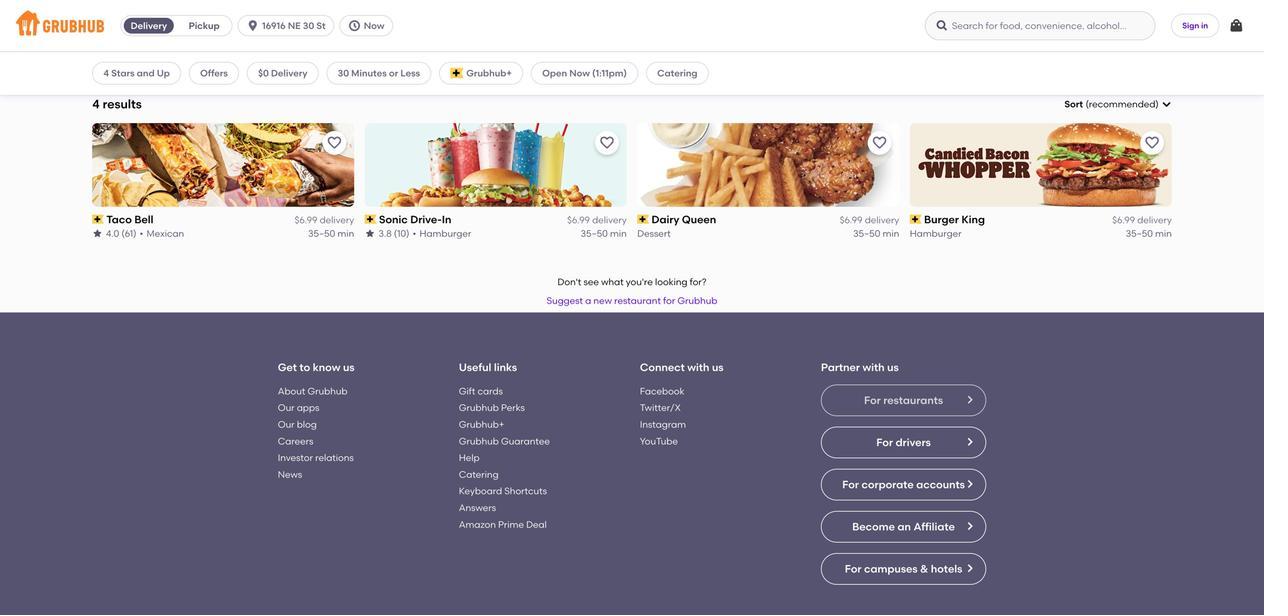 Task type: vqa. For each thing, say whether or not it's contained in the screenshot.
rightmost "now"
yes



Task type: describe. For each thing, give the bounding box(es) containing it.
drivers
[[896, 436, 931, 449]]

pickup button
[[177, 15, 232, 36]]

become an affiliate link
[[821, 511, 987, 543]]

$6.99 for sonic drive-in
[[567, 214, 590, 226]]

1 horizontal spatial mexican
[[926, 12, 958, 21]]

for
[[663, 295, 676, 306]]

35–50 min for sonic drive-in
[[581, 228, 627, 239]]

Search for food, convenience, alcohol... search field
[[925, 11, 1156, 40]]

know
[[313, 361, 341, 374]]

suggest
[[547, 295, 583, 306]]

suggest a new restaurant for grubhub
[[547, 295, 718, 306]]

right image
[[965, 563, 975, 574]]

help link
[[459, 452, 480, 463]]

grubhub perks link
[[459, 402, 525, 413]]

right image for for restaurants
[[965, 394, 975, 405]]

hotels
[[931, 562, 963, 575]]

don't
[[558, 276, 582, 288]]

national
[[93, 12, 126, 21]]

what
[[601, 276, 624, 288]]

sign in button
[[1172, 14, 1220, 38]]

• for drive-
[[413, 228, 416, 239]]

for for for restaurants
[[864, 394, 881, 407]]

star icon image for sonic drive-in
[[365, 228, 375, 239]]

investor relations link
[[278, 452, 354, 463]]

for for for drivers
[[877, 436, 893, 449]]

connect with us
[[640, 361, 724, 374]]

)
[[1156, 98, 1159, 110]]

recommended
[[1089, 98, 1156, 110]]

you're
[[626, 276, 653, 288]]

shortcuts
[[505, 486, 547, 497]]

news link
[[278, 469, 302, 480]]

us for partner with us
[[888, 361, 899, 374]]

30 minutes or less
[[338, 68, 420, 79]]

keyboard shortcuts link
[[459, 486, 547, 497]]

$6.99 delivery for burger king
[[1113, 214, 1172, 226]]

see
[[584, 276, 599, 288]]

answers
[[459, 502, 496, 513]]

gift
[[459, 386, 476, 397]]

cards
[[478, 386, 503, 397]]

delivery for sonic drive-in
[[592, 214, 627, 226]]

fast
[[354, 12, 370, 21]]

for campuses & hotels
[[845, 562, 963, 575]]

save this restaurant image for taco bell
[[327, 135, 343, 151]]

dairy
[[652, 213, 680, 226]]

delivery for burger king
[[1138, 214, 1172, 226]]

1 our from the top
[[278, 402, 295, 413]]

taco
[[106, 213, 132, 226]]

subscription pass image for taco bell
[[92, 215, 104, 224]]

2 horizontal spatial svg image
[[1229, 18, 1245, 34]]

blog
[[297, 419, 317, 430]]

amazon prime deal link
[[459, 519, 547, 530]]

accounts
[[917, 478, 965, 491]]

save this restaurant image for burger king
[[1145, 135, 1161, 151]]

about grubhub our apps our blog careers investor relations news
[[278, 386, 354, 480]]

save this restaurant button for dairy queen
[[868, 131, 892, 155]]

$0
[[258, 68, 269, 79]]

svg image inside now button
[[348, 19, 361, 32]]

grubhub guarantee link
[[459, 436, 550, 447]]

save this restaurant button for taco bell
[[323, 131, 346, 155]]

become an affiliate
[[853, 520, 955, 533]]

1 us from the left
[[343, 361, 355, 374]]

grubhub inside about grubhub our apps our blog careers investor relations news
[[308, 386, 348, 397]]

queen
[[682, 213, 717, 226]]

restaurants
[[884, 394, 944, 407]]

burger king
[[925, 213, 985, 226]]

sign
[[1183, 21, 1200, 30]]

useful
[[459, 361, 492, 374]]

save this restaurant image for dairy queen
[[872, 135, 888, 151]]

now inside button
[[364, 20, 385, 31]]

twitter/x
[[640, 402, 681, 413]]

• hamburger
[[413, 228, 472, 239]]

&
[[921, 562, 929, 575]]

(61)
[[122, 228, 136, 239]]

catering link
[[459, 469, 499, 480]]

facebook link
[[640, 386, 685, 397]]

save this restaurant button for sonic drive-in
[[595, 131, 619, 155]]

deal
[[526, 519, 547, 530]]

min for taco bell
[[338, 228, 354, 239]]

main navigation navigation
[[0, 0, 1265, 52]]

gift cards grubhub perks grubhub+ grubhub guarantee help catering keyboard shortcuts answers amazon prime deal
[[459, 386, 550, 530]]

taco bell logo image
[[92, 123, 354, 207]]

guarantee
[[501, 436, 550, 447]]

keyboard
[[459, 486, 502, 497]]

for corporate accounts link
[[821, 469, 987, 501]]

min for burger king
[[1156, 228, 1172, 239]]

shakes
[[992, 12, 1019, 21]]

right image for for drivers
[[965, 437, 975, 447]]

answers link
[[459, 502, 496, 513]]

news
[[278, 469, 302, 480]]

king
[[962, 213, 985, 226]]

grubhub plus flag logo image
[[451, 68, 464, 78]]

right image for for corporate accounts
[[965, 479, 975, 489]]

taco bell
[[106, 213, 153, 226]]

facebook twitter/x instagram youtube
[[640, 386, 686, 447]]

delivery for taco bell
[[320, 214, 354, 226]]

4.0
[[106, 228, 119, 239]]

0 horizontal spatial mexican
[[147, 228, 184, 239]]

help
[[459, 452, 480, 463]]

$0 delivery
[[258, 68, 308, 79]]

none field containing sort
[[1065, 98, 1172, 111]]

2 our from the top
[[278, 419, 295, 430]]

35–50 for dairy queen
[[854, 228, 881, 239]]

restaurant
[[614, 295, 661, 306]]

don't see what you're looking for?
[[558, 276, 707, 288]]

burger king logo image
[[910, 123, 1172, 207]]

16916 ne 30 st
[[262, 20, 326, 31]]

with for partner
[[863, 361, 885, 374]]

perks
[[501, 402, 525, 413]]

fast food
[[354, 12, 392, 21]]

$6.99 for taco bell
[[295, 214, 318, 226]]

about grubhub link
[[278, 386, 348, 397]]

up
[[157, 68, 170, 79]]

for corporate accounts
[[843, 478, 965, 491]]

4 stars and up
[[103, 68, 170, 79]]

4 for 4 stars and up
[[103, 68, 109, 79]]

partner
[[821, 361, 860, 374]]

1 hamburger from the left
[[420, 228, 472, 239]]

svg image inside field
[[1162, 99, 1172, 109]]

for campuses & hotels link
[[821, 553, 987, 585]]



Task type: locate. For each thing, give the bounding box(es) containing it.
None field
[[1065, 98, 1172, 111]]

delivery left chicken
[[131, 20, 167, 31]]

2 hamburger from the left
[[910, 228, 962, 239]]

delivery inside delivery button
[[131, 20, 167, 31]]

2 horizontal spatial subscription pass image
[[910, 215, 922, 224]]

• right (10)
[[413, 228, 416, 239]]

4 right image from the top
[[965, 521, 975, 531]]

for drivers
[[877, 436, 931, 449]]

svg image right in
[[1229, 18, 1245, 34]]

min
[[338, 228, 354, 239], [610, 228, 627, 239], [883, 228, 900, 239], [1156, 228, 1172, 239]]

30
[[303, 20, 314, 31], [338, 68, 349, 79]]

for for for campuses & hotels
[[845, 562, 862, 575]]

16916
[[262, 20, 286, 31]]

0 vertical spatial grubhub+
[[467, 68, 512, 79]]

3 min from the left
[[883, 228, 900, 239]]

3 right image from the top
[[965, 479, 975, 489]]

3 35–50 from the left
[[854, 228, 881, 239]]

us
[[343, 361, 355, 374], [712, 361, 724, 374], [888, 361, 899, 374]]

right image inside for corporate accounts link
[[965, 479, 975, 489]]

35–50 min for burger king
[[1126, 228, 1172, 239]]

svg image
[[1229, 18, 1245, 34], [348, 19, 361, 32], [1162, 99, 1172, 109]]

1 subscription pass image from the left
[[92, 215, 104, 224]]

grubhub down for?
[[678, 295, 718, 306]]

apps
[[297, 402, 320, 413]]

2 subscription pass image from the left
[[638, 215, 649, 224]]

1 vertical spatial now
[[570, 68, 590, 79]]

new
[[594, 295, 612, 306]]

0 vertical spatial catering
[[658, 68, 698, 79]]

now
[[364, 20, 385, 31], [570, 68, 590, 79]]

3 $6.99 delivery from the left
[[840, 214, 900, 226]]

1 horizontal spatial •
[[413, 228, 416, 239]]

1 right image from the top
[[965, 394, 975, 405]]

0 vertical spatial 30
[[303, 20, 314, 31]]

1 vertical spatial 30
[[338, 68, 349, 79]]

grubhub down gift cards "link"
[[459, 402, 499, 413]]

chicken
[[167, 12, 199, 21]]

1 horizontal spatial svg image
[[936, 19, 949, 32]]

0 vertical spatial delivery
[[131, 20, 167, 31]]

looking
[[655, 276, 688, 288]]

1 • from the left
[[140, 228, 143, 239]]

our down about
[[278, 402, 295, 413]]

or
[[389, 68, 398, 79]]

to
[[300, 361, 310, 374]]

3 us from the left
[[888, 361, 899, 374]]

grubhub down grubhub+ link
[[459, 436, 499, 447]]

with right partner
[[863, 361, 885, 374]]

1 save this restaurant image from the left
[[872, 135, 888, 151]]

for left drivers
[[877, 436, 893, 449]]

subscription pass image left taco
[[92, 215, 104, 224]]

3 $6.99 from the left
[[840, 214, 863, 226]]

1 with from the left
[[688, 361, 710, 374]]

svg image left 16916
[[246, 19, 260, 32]]

(10)
[[394, 228, 410, 239]]

affiliate
[[914, 520, 955, 533]]

3 subscription pass image from the left
[[910, 215, 922, 224]]

mexican
[[926, 12, 958, 21], [147, 228, 184, 239]]

$6.99 delivery for dairy queen
[[840, 214, 900, 226]]

0 horizontal spatial delivery
[[131, 20, 167, 31]]

0 vertical spatial now
[[364, 20, 385, 31]]

2 star icon image from the left
[[365, 228, 375, 239]]

30 left st on the left top of the page
[[303, 20, 314, 31]]

right image
[[965, 394, 975, 405], [965, 437, 975, 447], [965, 479, 975, 489], [965, 521, 975, 531]]

1 svg image from the left
[[246, 19, 260, 32]]

tacos
[[1120, 12, 1143, 21]]

and
[[137, 68, 155, 79]]

1 vertical spatial 4
[[92, 97, 100, 111]]

partner with us
[[821, 361, 899, 374]]

2 save this restaurant button from the left
[[595, 131, 619, 155]]

open now (1:11pm)
[[542, 68, 627, 79]]

4 left results
[[92, 97, 100, 111]]

30 left minutes
[[338, 68, 349, 79]]

now up 30 minutes or less
[[364, 20, 385, 31]]

• mexican
[[140, 228, 184, 239]]

1 horizontal spatial svg image
[[1162, 99, 1172, 109]]

1 horizontal spatial 30
[[338, 68, 349, 79]]

dairy queen logo image
[[638, 123, 900, 207]]

star icon image down subscription pass image
[[365, 228, 375, 239]]

3 35–50 min from the left
[[854, 228, 900, 239]]

2 horizontal spatial us
[[888, 361, 899, 374]]

grubhub down know
[[308, 386, 348, 397]]

star icon image left 4.0
[[92, 228, 103, 239]]

useful links
[[459, 361, 517, 374]]

2 with from the left
[[863, 361, 885, 374]]

mexican down bell
[[147, 228, 184, 239]]

0 horizontal spatial catering
[[459, 469, 499, 480]]

subscription pass image left dairy
[[638, 215, 649, 224]]

3 save this restaurant button from the left
[[868, 131, 892, 155]]

careers
[[278, 436, 314, 447]]

2 35–50 min from the left
[[581, 228, 627, 239]]

svg image
[[246, 19, 260, 32], [936, 19, 949, 32]]

1 vertical spatial dessert
[[638, 228, 671, 239]]

2 us from the left
[[712, 361, 724, 374]]

svg image left shakes
[[936, 19, 949, 32]]

become
[[853, 520, 895, 533]]

careers link
[[278, 436, 314, 447]]

svg image inside 16916 ne 30 st button
[[246, 19, 260, 32]]

for left corporate
[[843, 478, 859, 491]]

grubhub+
[[467, 68, 512, 79], [459, 419, 505, 430]]

relations
[[315, 452, 354, 463]]

save this restaurant image
[[327, 135, 343, 151], [599, 135, 615, 151]]

min for dairy queen
[[883, 228, 900, 239]]

save this restaurant button
[[323, 131, 346, 155], [595, 131, 619, 155], [868, 131, 892, 155], [1141, 131, 1165, 155]]

1 $6.99 delivery from the left
[[295, 214, 354, 226]]

2 delivery from the left
[[592, 214, 627, 226]]

subscription pass image left burger
[[910, 215, 922, 224]]

our blog link
[[278, 419, 317, 430]]

us for connect with us
[[712, 361, 724, 374]]

burger
[[925, 213, 959, 226]]

1 horizontal spatial star icon image
[[365, 228, 375, 239]]

1 horizontal spatial delivery
[[271, 68, 308, 79]]

for for for corporate accounts
[[843, 478, 859, 491]]

4 35–50 from the left
[[1126, 228, 1153, 239]]

0 horizontal spatial 4
[[92, 97, 100, 111]]

1 horizontal spatial us
[[712, 361, 724, 374]]

0 horizontal spatial 30
[[303, 20, 314, 31]]

0 vertical spatial dessert
[[295, 12, 324, 21]]

0 horizontal spatial dessert
[[295, 12, 324, 21]]

sort
[[1065, 98, 1084, 110]]

0 horizontal spatial hamburger
[[420, 228, 472, 239]]

35–50 for burger king
[[1126, 228, 1153, 239]]

35–50 min
[[308, 228, 354, 239], [581, 228, 627, 239], [854, 228, 900, 239], [1126, 228, 1172, 239]]

0 horizontal spatial •
[[140, 228, 143, 239]]

3 delivery from the left
[[865, 214, 900, 226]]

• for bell
[[140, 228, 143, 239]]

1 35–50 min from the left
[[308, 228, 354, 239]]

min for sonic drive-in
[[610, 228, 627, 239]]

1 horizontal spatial dessert
[[638, 228, 671, 239]]

1 $6.99 from the left
[[295, 214, 318, 226]]

our up careers
[[278, 419, 295, 430]]

35–50 min for dairy queen
[[854, 228, 900, 239]]

grubhub+ inside "gift cards grubhub perks grubhub+ grubhub guarantee help catering keyboard shortcuts answers amazon prime deal"
[[459, 419, 505, 430]]

delivery for dairy queen
[[865, 214, 900, 226]]

save this restaurant image for sonic drive-in
[[599, 135, 615, 151]]

$6.99
[[295, 214, 318, 226], [567, 214, 590, 226], [840, 214, 863, 226], [1113, 214, 1136, 226]]

1 horizontal spatial subscription pass image
[[638, 215, 649, 224]]

delivery button
[[121, 15, 177, 36]]

1 horizontal spatial catering
[[658, 68, 698, 79]]

our apps link
[[278, 402, 320, 413]]

1 horizontal spatial save this restaurant image
[[599, 135, 615, 151]]

for restaurants link
[[821, 385, 987, 416]]

right image inside for restaurants link
[[965, 394, 975, 405]]

2 $6.99 delivery from the left
[[567, 214, 627, 226]]

3.8
[[379, 228, 392, 239]]

1 35–50 from the left
[[308, 228, 335, 239]]

4 $6.99 delivery from the left
[[1113, 214, 1172, 226]]

food
[[372, 12, 392, 21]]

catering down main navigation navigation at the top of the page
[[658, 68, 698, 79]]

ne
[[288, 20, 301, 31]]

star icon image for taco bell
[[92, 228, 103, 239]]

for left campuses on the bottom of the page
[[845, 562, 862, 575]]

picks
[[128, 12, 147, 21]]

35–50 for sonic drive-in
[[581, 228, 608, 239]]

1 horizontal spatial 4
[[103, 68, 109, 79]]

(1:11pm)
[[592, 68, 627, 79]]

amazon
[[459, 519, 496, 530]]

svg image left food
[[348, 19, 361, 32]]

get
[[278, 361, 297, 374]]

1 vertical spatial grubhub+
[[459, 419, 505, 430]]

4 $6.99 from the left
[[1113, 214, 1136, 226]]

1 save this restaurant image from the left
[[327, 135, 343, 151]]

dessert down dairy
[[638, 228, 671, 239]]

dairy queen
[[652, 213, 717, 226]]

0 vertical spatial our
[[278, 402, 295, 413]]

offers
[[200, 68, 228, 79]]

youtube link
[[640, 436, 678, 447]]

0 horizontal spatial star icon image
[[92, 228, 103, 239]]

mexican left shakes
[[926, 12, 958, 21]]

0 horizontal spatial us
[[343, 361, 355, 374]]

star icon image
[[92, 228, 103, 239], [365, 228, 375, 239]]

1 delivery from the left
[[320, 214, 354, 226]]

us right know
[[343, 361, 355, 374]]

facebook
[[640, 386, 685, 397]]

$6.99 delivery for sonic drive-in
[[567, 214, 627, 226]]

steak
[[1057, 12, 1079, 21]]

2 • from the left
[[413, 228, 416, 239]]

$6.99 delivery for taco bell
[[295, 214, 354, 226]]

grubhub+ right grubhub plus flag logo
[[467, 68, 512, 79]]

0 horizontal spatial with
[[688, 361, 710, 374]]

sonic drive-in logo image
[[365, 123, 627, 207]]

connect
[[640, 361, 685, 374]]

2 $6.99 from the left
[[567, 214, 590, 226]]

1 horizontal spatial with
[[863, 361, 885, 374]]

4 min from the left
[[1156, 228, 1172, 239]]

0 vertical spatial 4
[[103, 68, 109, 79]]

right image for become an affiliate
[[965, 521, 975, 531]]

right image inside become an affiliate link
[[965, 521, 975, 531]]

us right connect
[[712, 361, 724, 374]]

2 svg image from the left
[[936, 19, 949, 32]]

hamburger down burger
[[910, 228, 962, 239]]

1 save this restaurant button from the left
[[323, 131, 346, 155]]

1 vertical spatial catering
[[459, 469, 499, 480]]

0 horizontal spatial svg image
[[348, 19, 361, 32]]

svg image right the ) at the right top
[[1162, 99, 1172, 109]]

subscription pass image
[[365, 215, 377, 224]]

4 35–50 min from the left
[[1126, 228, 1172, 239]]

us up for restaurants
[[888, 361, 899, 374]]

sort ( recommended )
[[1065, 98, 1159, 110]]

hamburger down in in the left of the page
[[420, 228, 472, 239]]

subscription pass image for burger king
[[910, 215, 922, 224]]

for drivers link
[[821, 427, 987, 458]]

stars
[[111, 68, 135, 79]]

corporate
[[862, 478, 914, 491]]

now right open
[[570, 68, 590, 79]]

1 min from the left
[[338, 228, 354, 239]]

4 delivery from the left
[[1138, 214, 1172, 226]]

grubhub inside button
[[678, 295, 718, 306]]

35–50 for taco bell
[[308, 228, 335, 239]]

1 star icon image from the left
[[92, 228, 103, 239]]

links
[[494, 361, 517, 374]]

for down partner with us
[[864, 394, 881, 407]]

2 min from the left
[[610, 228, 627, 239]]

in
[[442, 213, 452, 226]]

delivery
[[131, 20, 167, 31], [271, 68, 308, 79]]

4 for 4 results
[[92, 97, 100, 111]]

catering up keyboard
[[459, 469, 499, 480]]

4.0 (61)
[[106, 228, 136, 239]]

with for connect
[[688, 361, 710, 374]]

breakfast
[[228, 12, 265, 21]]

an
[[898, 520, 911, 533]]

0 horizontal spatial svg image
[[246, 19, 260, 32]]

sonic
[[379, 213, 408, 226]]

4 left stars
[[103, 68, 109, 79]]

0 horizontal spatial subscription pass image
[[92, 215, 104, 224]]

catering inside "gift cards grubhub perks grubhub+ grubhub guarantee help catering keyboard shortcuts answers amazon prime deal"
[[459, 469, 499, 480]]

open
[[542, 68, 567, 79]]

with
[[688, 361, 710, 374], [863, 361, 885, 374]]

0 vertical spatial mexican
[[926, 12, 958, 21]]

sign in
[[1183, 21, 1209, 30]]

35–50 min for taco bell
[[308, 228, 354, 239]]

subscription pass image for dairy queen
[[638, 215, 649, 224]]

dessert right 16916
[[295, 12, 324, 21]]

grubhub+ down the grubhub perks link
[[459, 419, 505, 430]]

1 vertical spatial delivery
[[271, 68, 308, 79]]

0 horizontal spatial save this restaurant image
[[327, 135, 343, 151]]

2 35–50 from the left
[[581, 228, 608, 239]]

instagram
[[640, 419, 686, 430]]

4 save this restaurant button from the left
[[1141, 131, 1165, 155]]

drive-
[[411, 213, 442, 226]]

0 horizontal spatial now
[[364, 20, 385, 31]]

save this restaurant image
[[872, 135, 888, 151], [1145, 135, 1161, 151]]

1 horizontal spatial now
[[570, 68, 590, 79]]

30 inside button
[[303, 20, 314, 31]]

2 save this restaurant image from the left
[[1145, 135, 1161, 151]]

• right (61)
[[140, 228, 143, 239]]

delivery right $0
[[271, 68, 308, 79]]

1 vertical spatial our
[[278, 419, 295, 430]]

twitter/x link
[[640, 402, 681, 413]]

1 horizontal spatial hamburger
[[910, 228, 962, 239]]

with right connect
[[688, 361, 710, 374]]

2 save this restaurant image from the left
[[599, 135, 615, 151]]

$6.99 for dairy queen
[[840, 214, 863, 226]]

campuses
[[864, 562, 918, 575]]

0 horizontal spatial save this restaurant image
[[872, 135, 888, 151]]

save this restaurant button for burger king
[[1141, 131, 1165, 155]]

1 horizontal spatial save this restaurant image
[[1145, 135, 1161, 151]]

1 vertical spatial mexican
[[147, 228, 184, 239]]

subscription pass image
[[92, 215, 104, 224], [638, 215, 649, 224], [910, 215, 922, 224]]

$6.99 for burger king
[[1113, 214, 1136, 226]]

2 right image from the top
[[965, 437, 975, 447]]

right image inside for drivers link
[[965, 437, 975, 447]]



